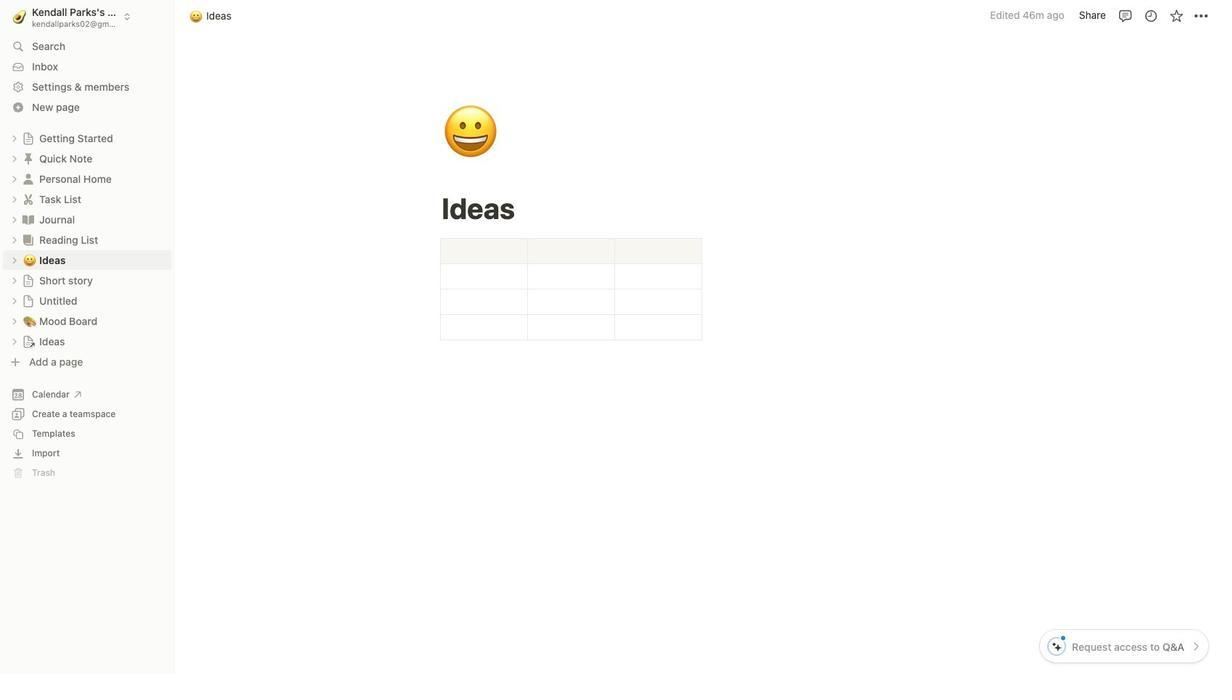 Task type: describe. For each thing, give the bounding box(es) containing it.
change page icon image for 5th open image from the top
[[21, 233, 36, 247]]

1 vertical spatial 😀 image
[[442, 96, 499, 170]]

😀 image
[[23, 252, 36, 268]]

3 open image from the top
[[10, 195, 19, 204]]

4 open image from the top
[[10, 215, 19, 224]]

0 vertical spatial 😀 image
[[190, 8, 203, 24]]

1 open image from the top
[[10, 134, 19, 143]]

change page icon image for seventh open image from the bottom
[[21, 172, 36, 186]]

change page icon image for 1st open image from the top of the page
[[21, 151, 36, 166]]

change page icon image for 3rd open image
[[21, 192, 36, 207]]

1 open image from the top
[[10, 154, 19, 163]]

🥑 image
[[13, 7, 26, 26]]

🎨 image
[[23, 313, 36, 329]]



Task type: locate. For each thing, give the bounding box(es) containing it.
comments image
[[1118, 8, 1133, 23]]

😀 image
[[190, 8, 203, 24], [442, 96, 499, 170]]

change page icon image
[[22, 132, 35, 145], [21, 151, 36, 166], [21, 172, 36, 186], [21, 192, 36, 207], [21, 212, 36, 227], [21, 233, 36, 247], [22, 274, 35, 287], [22, 295, 35, 308], [22, 335, 35, 348]]

2 open image from the top
[[10, 297, 19, 305]]

0 horizontal spatial 😀 image
[[190, 8, 203, 24]]

change page icon image for 5th open image from the bottom of the page
[[21, 212, 36, 227]]

6 open image from the top
[[10, 256, 19, 265]]

updates image
[[1144, 8, 1158, 23]]

1 vertical spatial open image
[[10, 297, 19, 305]]

5 open image from the top
[[10, 236, 19, 244]]

0 vertical spatial open image
[[10, 134, 19, 143]]

2 open image from the top
[[10, 175, 19, 183]]

2 vertical spatial open image
[[10, 317, 19, 326]]

3 open image from the top
[[10, 317, 19, 326]]

open image
[[10, 154, 19, 163], [10, 175, 19, 183], [10, 195, 19, 204], [10, 215, 19, 224], [10, 236, 19, 244], [10, 256, 19, 265], [10, 276, 19, 285], [10, 337, 19, 346]]

1 horizontal spatial 😀 image
[[442, 96, 499, 170]]

7 open image from the top
[[10, 276, 19, 285]]

change page icon image for 2nd open image from the bottom
[[22, 274, 35, 287]]

favorite image
[[1169, 8, 1183, 23]]

open image
[[10, 134, 19, 143], [10, 297, 19, 305], [10, 317, 19, 326]]

8 open image from the top
[[10, 337, 19, 346]]



Task type: vqa. For each thing, say whether or not it's contained in the screenshot.
first Open icon from the bottom
no



